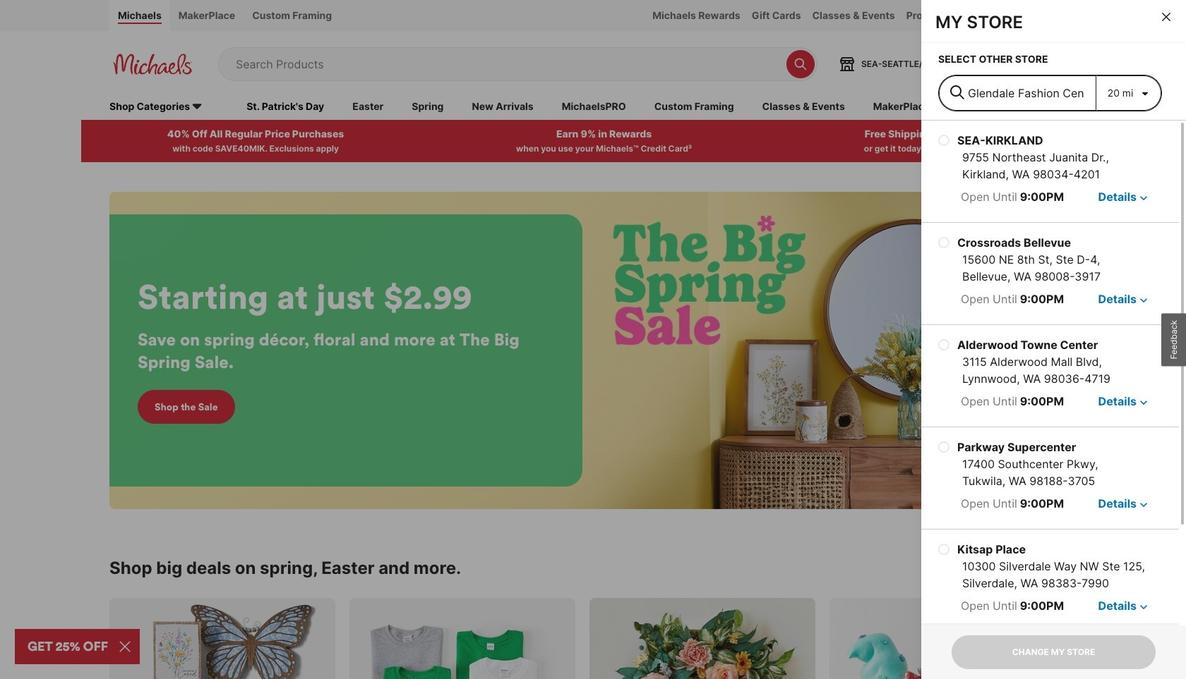 Task type: vqa. For each thing, say whether or not it's contained in the screenshot.
Search Button image
yes



Task type: describe. For each thing, give the bounding box(es) containing it.
close image
[[1162, 13, 1171, 21]]

Enter city, state, zip field
[[939, 76, 1096, 111]]

green wreath with pink and yellow flowers image
[[589, 598, 815, 680]]

the big spring sale logo in green and pink on yellow wall with natural wood mirror and chest image
[[109, 192, 1070, 510]]

butterfly and floral décor accents on open shelves image
[[109, 598, 335, 680]]

search button image
[[794, 57, 808, 71]]

Search Input field
[[236, 48, 779, 80]]

gnome and rabbit ceramic paintable crafts image
[[830, 598, 1055, 680]]



Task type: locate. For each thing, give the bounding box(es) containing it.
dialog
[[921, 0, 1186, 680]]

grey, white and green folded t-shirts image
[[349, 598, 575, 680]]

option group
[[921, 121, 1179, 680]]



